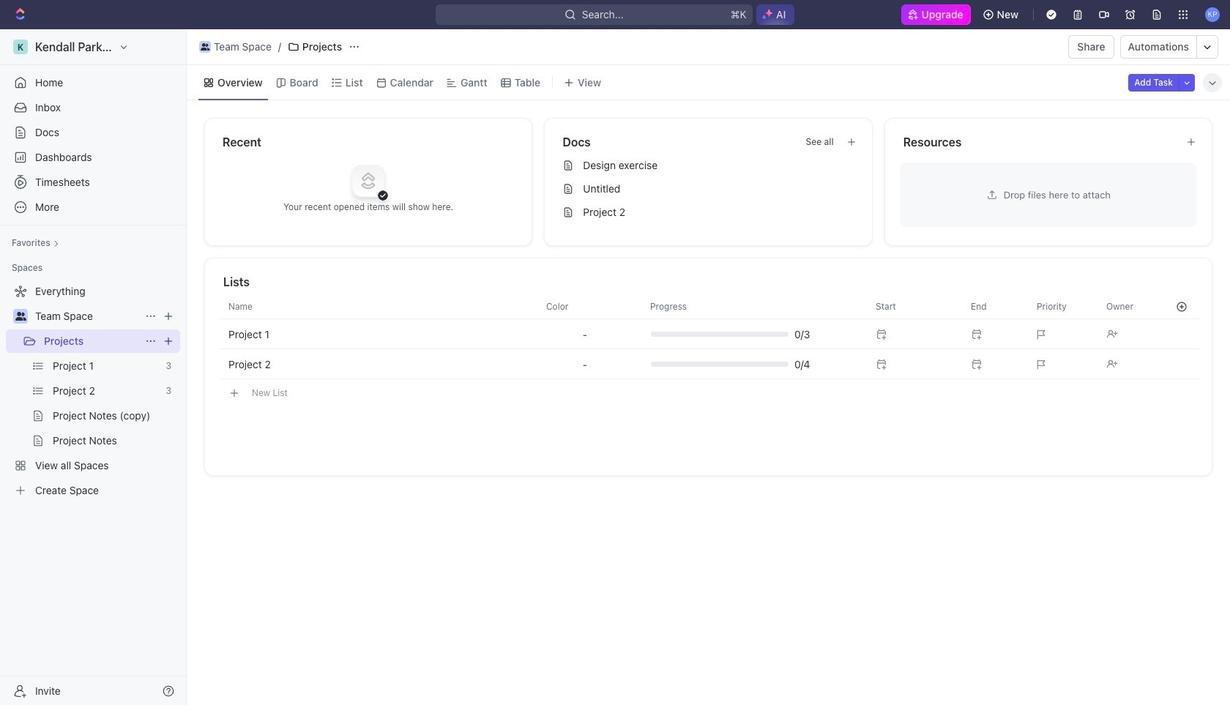 Task type: vqa. For each thing, say whether or not it's contained in the screenshot.
third Changed from the bottom
no



Task type: describe. For each thing, give the bounding box(es) containing it.
dropdown menu image
[[583, 359, 588, 370]]

user group image
[[15, 312, 26, 321]]

user group image
[[201, 43, 210, 51]]

kendall parks's workspace, , element
[[13, 40, 28, 54]]



Task type: locate. For each thing, give the bounding box(es) containing it.
dropdown menu image
[[583, 329, 588, 340]]

sidebar navigation
[[0, 29, 190, 705]]

no recent items image
[[339, 151, 398, 210]]

tree inside sidebar navigation
[[6, 280, 180, 503]]

tree
[[6, 280, 180, 503]]



